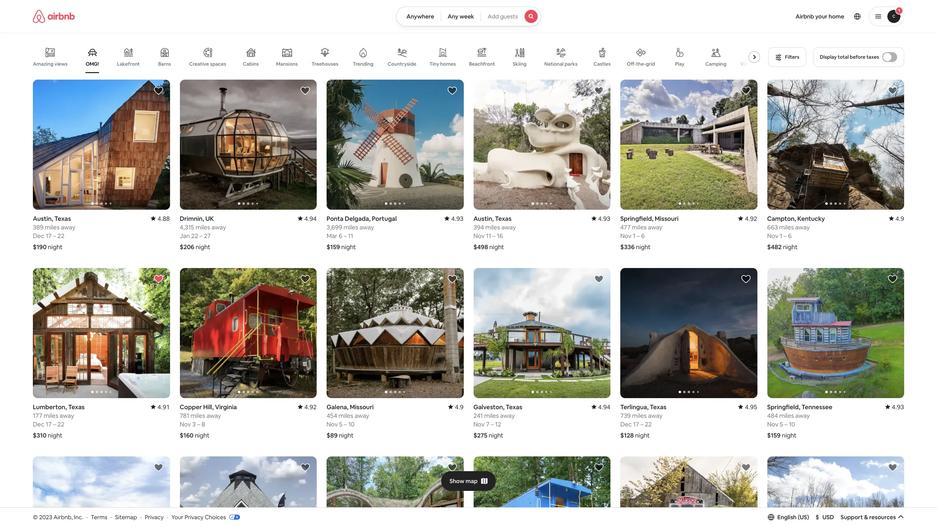 Task type: locate. For each thing, give the bounding box(es) containing it.
away inside springfield, tennessee 484 miles away nov 5 – 10 $159 night
[[796, 412, 810, 420]]

miles for drimnin, uk 4,315 miles away jan 22 – 27 $206 night
[[196, 224, 210, 231]]

night inside drimnin, uk 4,315 miles away jan 22 – 27 $206 night
[[196, 243, 210, 251]]

nov inside austin, texas 394 miles away nov 11 – 16 $498 night
[[474, 232, 485, 240]]

477
[[621, 224, 631, 231]]

privacy left your
[[145, 514, 164, 521]]

2 horizontal spatial add to wishlist: copper hill, virginia image
[[888, 463, 898, 473]]

away inside austin, texas 394 miles away nov 11 – 16 $498 night
[[502, 224, 516, 231]]

away down hill,
[[207, 412, 221, 420]]

miles down delgada,
[[344, 224, 358, 231]]

nov down 394
[[474, 232, 485, 240]]

2 6 from the left
[[642, 232, 645, 240]]

– for austin, texas 389 miles away dec 17 – 22 $190 night
[[53, 232, 56, 240]]

0 vertical spatial 4.9 out of 5 average rating image
[[889, 215, 905, 223]]

ponta
[[327, 215, 344, 223]]

remove from wishlist: lumberton, texas image
[[154, 274, 163, 284]]

add to wishlist: brooksville, kentucky image
[[741, 463, 751, 473]]

miles for galveston, texas 241 miles away nov 7 – 12 $275 night
[[484, 412, 499, 420]]

1 vertical spatial $159
[[768, 432, 781, 440]]

3,699
[[327, 224, 342, 231]]

spaces
[[210, 61, 226, 67]]

ponta delgada, portugal 3,699 miles away mar 6 – 11 $159 night
[[327, 215, 397, 251]]

texas inside terlingua, texas 739 miles away dec 17 – 22 $128 night
[[650, 403, 667, 411]]

0 vertical spatial 4.9
[[896, 215, 905, 223]]

away inside "ponta delgada, portugal 3,699 miles away mar 6 – 11 $159 night"
[[360, 224, 374, 231]]

1 horizontal spatial 1
[[780, 232, 783, 240]]

4.94 out of 5 average rating image
[[298, 215, 317, 223], [592, 403, 611, 411]]

nov inside campton, kentucky 663 miles away nov 1 – 6 $482 night
[[768, 232, 779, 240]]

away inside campton, kentucky 663 miles away nov 1 – 6 $482 night
[[796, 224, 810, 231]]

away inside drimnin, uk 4,315 miles away jan 22 – 27 $206 night
[[212, 224, 226, 231]]

nov inside "galveston, texas 241 miles away nov 7 – 12 $275 night"
[[474, 421, 485, 429]]

national parks
[[545, 61, 578, 67]]

0 horizontal spatial 4.94
[[304, 215, 317, 223]]

away
[[61, 224, 75, 231], [212, 224, 226, 231], [360, 224, 374, 231], [502, 224, 516, 231], [648, 224, 663, 231], [796, 224, 810, 231], [60, 412, 74, 420], [207, 412, 221, 420], [355, 412, 369, 420], [500, 412, 515, 420], [648, 412, 663, 420], [796, 412, 810, 420]]

night inside campton, kentucky 663 miles away nov 1 – 6 $482 night
[[783, 243, 798, 251]]

night for galena, missouri 454 miles away nov 5 – 10 $89 night
[[339, 432, 354, 440]]

2 10 from the left
[[789, 421, 796, 429]]

11 down delgada,
[[348, 232, 353, 240]]

tennessee
[[802, 403, 833, 411]]

privacy inside "your privacy choices" link
[[185, 514, 204, 521]]

4.9
[[896, 215, 905, 223], [455, 403, 464, 411]]

– for drimnin, uk 4,315 miles away jan 22 – 27 $206 night
[[200, 232, 203, 240]]

17 up $310
[[46, 421, 52, 429]]

miles up 3
[[191, 412, 205, 420]]

nov down 781
[[180, 421, 191, 429]]

4.88
[[158, 215, 170, 223]]

– inside the springfield, missouri 477 miles away nov 1 – 6 $336 night
[[637, 232, 640, 240]]

austin, for 394
[[474, 215, 494, 223]]

miles right 484
[[780, 412, 794, 420]]

0 horizontal spatial springfield,
[[621, 215, 654, 223]]

night inside "galveston, texas 241 miles away nov 7 – 12 $275 night"
[[489, 432, 504, 440]]

$482
[[768, 243, 782, 251]]

miles inside lumberton, texas 177 miles away dec 17 – 22 $310 night
[[44, 412, 58, 420]]

off-
[[627, 61, 636, 67]]

6 for 663 miles away
[[788, 232, 792, 240]]

– inside austin, texas 389 miles away dec 17 – 22 $190 night
[[53, 232, 56, 240]]

1 for campton, kentucky
[[780, 232, 783, 240]]

missouri for 477 miles away
[[655, 215, 679, 223]]

2 austin, from the left
[[474, 215, 494, 223]]

night inside lumberton, texas 177 miles away dec 17 – 22 $310 night
[[48, 432, 62, 440]]

– inside springfield, tennessee 484 miles away nov 5 – 10 $159 night
[[785, 421, 788, 429]]

– inside austin, texas 394 miles away nov 11 – 16 $498 night
[[493, 232, 496, 240]]

guests
[[500, 13, 518, 20]]

nov
[[474, 232, 485, 240], [621, 232, 632, 240], [768, 232, 779, 240], [180, 421, 191, 429], [327, 421, 338, 429], [474, 421, 485, 429], [768, 421, 779, 429]]

1 horizontal spatial 4.94
[[598, 403, 611, 411]]

away down terlingua,
[[648, 412, 663, 420]]

away down "lumberton," on the left bottom of page
[[60, 412, 74, 420]]

10 for $159
[[789, 421, 796, 429]]

texas inside austin, texas 389 miles away dec 17 – 22 $190 night
[[54, 215, 71, 223]]

austin, up 389
[[33, 215, 53, 223]]

away right 477
[[648, 224, 663, 231]]

6 inside the springfield, missouri 477 miles away nov 1 – 6 $336 night
[[642, 232, 645, 240]]

1 vertical spatial 4.9 out of 5 average rating image
[[448, 403, 464, 411]]

1 horizontal spatial 4.92
[[745, 215, 758, 223]]

0 horizontal spatial privacy
[[145, 514, 164, 521]]

miles for austin, texas 389 miles away dec 17 – 22 $190 night
[[45, 224, 60, 231]]

17 up the $128
[[633, 421, 639, 429]]

0 horizontal spatial 5
[[339, 421, 343, 429]]

nov down 454
[[327, 421, 338, 429]]

· left privacy link
[[140, 514, 142, 521]]

missouri inside the springfield, missouri 477 miles away nov 1 – 6 $336 night
[[655, 215, 679, 223]]

springfield, inside the springfield, missouri 477 miles away nov 1 – 6 $336 night
[[621, 215, 654, 223]]

night inside austin, texas 394 miles away nov 11 – 16 $498 night
[[490, 243, 504, 251]]

2 horizontal spatial 4.93
[[892, 403, 905, 411]]

night inside the springfield, missouri 477 miles away nov 1 – 6 $336 night
[[636, 243, 651, 251]]

miles down "lumberton," on the left bottom of page
[[44, 412, 58, 420]]

nov left 7
[[474, 421, 485, 429]]

night for galveston, texas 241 miles away nov 7 – 12 $275 night
[[489, 432, 504, 440]]

nov down 477
[[621, 232, 632, 240]]

– for galveston, texas 241 miles away nov 7 – 12 $275 night
[[491, 421, 494, 429]]

airbnb
[[796, 13, 814, 20]]

springfield, inside springfield, tennessee 484 miles away nov 5 – 10 $159 night
[[768, 403, 801, 411]]

17
[[46, 232, 52, 240], [46, 421, 52, 429], [633, 421, 639, 429]]

4.9 out of 5 average rating image
[[889, 215, 905, 223], [448, 403, 464, 411]]

11 inside austin, texas 394 miles away nov 11 – 16 $498 night
[[486, 232, 491, 240]]

dec for 739
[[621, 421, 632, 429]]

miles for austin, texas 394 miles away nov 11 – 16 $498 night
[[486, 224, 500, 231]]

$160
[[180, 432, 194, 440]]

away inside terlingua, texas 739 miles away dec 17 – 22 $128 night
[[648, 412, 663, 420]]

1 inside dropdown button
[[899, 8, 901, 13]]

privacy right your
[[185, 514, 204, 521]]

2023
[[39, 514, 52, 521]]

– for galena, missouri 454 miles away nov 5 – 10 $89 night
[[344, 421, 347, 429]]

miles right 477
[[632, 224, 647, 231]]

away inside austin, texas 389 miles away dec 17 – 22 $190 night
[[61, 224, 75, 231]]

1 for springfield, missouri
[[633, 232, 636, 240]]

any
[[448, 13, 459, 20]]

2 5 from the left
[[780, 421, 784, 429]]

miles inside the springfield, missouri 477 miles away nov 1 – 6 $336 night
[[632, 224, 647, 231]]

22 inside austin, texas 389 miles away dec 17 – 22 $190 night
[[57, 232, 64, 240]]

1 vertical spatial springfield,
[[768, 403, 801, 411]]

vineyards
[[741, 61, 764, 67]]

0 vertical spatial 4.92
[[745, 215, 758, 223]]

– inside terlingua, texas 739 miles away dec 17 – 22 $128 night
[[641, 421, 644, 429]]

1 horizontal spatial 5
[[780, 421, 784, 429]]

1 austin, from the left
[[33, 215, 53, 223]]

austin, inside austin, texas 389 miles away dec 17 – 22 $190 night
[[33, 215, 53, 223]]

austin,
[[33, 215, 53, 223], [474, 215, 494, 223]]

nov for 477
[[621, 232, 632, 240]]

missouri inside galena, missouri 454 miles away nov 5 – 10 $89 night
[[350, 403, 374, 411]]

springfield, tennessee 484 miles away nov 5 – 10 $159 night
[[768, 403, 833, 440]]

0 horizontal spatial 4.9
[[455, 403, 464, 411]]

texas for 241 miles away
[[506, 403, 523, 411]]

profile element
[[551, 0, 905, 33]]

away for springfield, tennessee 484 miles away nov 5 – 10 $159 night
[[796, 412, 810, 420]]

$159 inside "ponta delgada, portugal 3,699 miles away mar 6 – 11 $159 night"
[[327, 243, 340, 251]]

22 for lumberton, texas
[[57, 421, 64, 429]]

22 for austin, texas
[[57, 232, 64, 240]]

display total before taxes
[[820, 54, 880, 60]]

1 11 from the left
[[348, 232, 353, 240]]

night inside springfield, tennessee 484 miles away nov 5 – 10 $159 night
[[782, 432, 797, 440]]

– inside drimnin, uk 4,315 miles away jan 22 – 27 $206 night
[[200, 232, 203, 240]]

· left your
[[167, 514, 168, 521]]

17 inside lumberton, texas 177 miles away dec 17 – 22 $310 night
[[46, 421, 52, 429]]

0 horizontal spatial 6
[[339, 232, 342, 240]]

miles up 16 at the top of page
[[486, 224, 500, 231]]

terlingua,
[[621, 403, 649, 411]]

2 horizontal spatial 6
[[788, 232, 792, 240]]

nov inside galena, missouri 454 miles away nov 5 – 10 $89 night
[[327, 421, 338, 429]]

· right inc.
[[86, 514, 88, 521]]

739
[[621, 412, 631, 420]]

away right 389
[[61, 224, 75, 231]]

away right 454
[[355, 412, 369, 420]]

miles inside austin, texas 394 miles away nov 11 – 16 $498 night
[[486, 224, 500, 231]]

miles inside 'copper hill, virginia 781 miles away nov 3 – 8 $160 night'
[[191, 412, 205, 420]]

1 horizontal spatial privacy
[[185, 514, 204, 521]]

1 vertical spatial 4.9
[[455, 403, 464, 411]]

support
[[841, 514, 863, 521]]

4.94 out of 5 average rating image left terlingua,
[[592, 403, 611, 411]]

– for campton, kentucky 663 miles away nov 1 – 6 $482 night
[[784, 232, 787, 240]]

4.94 out of 5 average rating image for galveston, texas 241 miles away nov 7 – 12 $275 night
[[592, 403, 611, 411]]

1 horizontal spatial missouri
[[655, 215, 679, 223]]

filters button
[[769, 47, 807, 67]]

miles inside campton, kentucky 663 miles away nov 1 – 6 $482 night
[[780, 224, 794, 231]]

night inside galena, missouri 454 miles away nov 5 – 10 $89 night
[[339, 432, 354, 440]]

miles up 27
[[196, 224, 210, 231]]

11 inside "ponta delgada, portugal 3,699 miles away mar 6 – 11 $159 night"
[[348, 232, 353, 240]]

texas inside austin, texas 394 miles away nov 11 – 16 $498 night
[[495, 215, 512, 223]]

0 vertical spatial 4.93 out of 5 average rating image
[[592, 215, 611, 223]]

away inside the springfield, missouri 477 miles away nov 1 – 6 $336 night
[[648, 224, 663, 231]]

5 inside galena, missouri 454 miles away nov 5 – 10 $89 night
[[339, 421, 343, 429]]

11
[[348, 232, 353, 240], [486, 232, 491, 240]]

springfield, up 477
[[621, 215, 654, 223]]

$159 down 484
[[768, 432, 781, 440]]

None search field
[[396, 7, 541, 26]]

taxes
[[867, 54, 880, 60]]

1 5 from the left
[[339, 421, 343, 429]]

add to wishlist: springfield, missouri image
[[741, 86, 751, 96]]

dec down 177
[[33, 421, 44, 429]]

national
[[545, 61, 564, 67]]

galena,
[[327, 403, 349, 411]]

1 horizontal spatial 4.94 out of 5 average rating image
[[592, 403, 611, 411]]

group containing amazing views
[[33, 41, 764, 73]]

texas for 177 miles away
[[68, 403, 85, 411]]

campton, kentucky 663 miles away nov 1 – 6 $482 night
[[768, 215, 825, 251]]

1 inside campton, kentucky 663 miles away nov 1 – 6 $482 night
[[780, 232, 783, 240]]

dec inside terlingua, texas 739 miles away dec 17 – 22 $128 night
[[621, 421, 632, 429]]

trending
[[353, 61, 374, 67]]

1 horizontal spatial 4.9
[[896, 215, 905, 223]]

texas for 394 miles away
[[495, 215, 512, 223]]

treehouses
[[312, 61, 339, 67]]

5 inside springfield, tennessee 484 miles away nov 5 – 10 $159 night
[[780, 421, 784, 429]]

0 horizontal spatial $159
[[327, 243, 340, 251]]

1 · from the left
[[86, 514, 88, 521]]

· right terms link
[[111, 514, 112, 521]]

night for lumberton, texas 177 miles away dec 17 – 22 $310 night
[[48, 432, 62, 440]]

0 horizontal spatial 4.9 out of 5 average rating image
[[448, 403, 464, 411]]

22 inside lumberton, texas 177 miles away dec 17 – 22 $310 night
[[57, 421, 64, 429]]

0 horizontal spatial austin,
[[33, 215, 53, 223]]

17 inside austin, texas 389 miles away dec 17 – 22 $190 night
[[46, 232, 52, 240]]

4.93 out of 5 average rating image for austin, texas 394 miles away nov 11 – 16 $498 night
[[592, 215, 611, 223]]

$ usd
[[816, 514, 834, 521]]

miles inside galena, missouri 454 miles away nov 5 – 10 $89 night
[[339, 412, 353, 420]]

0 vertical spatial 4.94
[[304, 215, 317, 223]]

night inside austin, texas 389 miles away dec 17 – 22 $190 night
[[48, 243, 63, 251]]

usd
[[823, 514, 834, 521]]

4.94 out of 5 average rating image for drimnin, uk 4,315 miles away jan 22 – 27 $206 night
[[298, 215, 317, 223]]

away inside lumberton, texas 177 miles away dec 17 – 22 $310 night
[[60, 412, 74, 420]]

tiny
[[430, 61, 439, 67]]

away for lumberton, texas 177 miles away dec 17 – 22 $310 night
[[60, 412, 74, 420]]

miles inside drimnin, uk 4,315 miles away jan 22 – 27 $206 night
[[196, 224, 210, 231]]

0 horizontal spatial 4.92
[[304, 403, 317, 411]]

terms · sitemap · privacy ·
[[91, 514, 168, 521]]

away inside "galveston, texas 241 miles away nov 7 – 12 $275 night"
[[500, 412, 515, 420]]

1 horizontal spatial $159
[[768, 432, 781, 440]]

0 vertical spatial 4.94 out of 5 average rating image
[[298, 215, 317, 223]]

dec inside austin, texas 389 miles away dec 17 – 22 $190 night
[[33, 232, 44, 240]]

4 · from the left
[[167, 514, 168, 521]]

1 vertical spatial 4.93 out of 5 average rating image
[[886, 403, 905, 411]]

0 horizontal spatial 1
[[633, 232, 636, 240]]

4.9 for campton, kentucky 663 miles away nov 1 – 6 $482 night
[[896, 215, 905, 223]]

dec inside lumberton, texas 177 miles away dec 17 – 22 $310 night
[[33, 421, 44, 429]]

6 inside "ponta delgada, portugal 3,699 miles away mar 6 – 11 $159 night"
[[339, 232, 342, 240]]

texas for 389 miles away
[[54, 215, 71, 223]]

0 horizontal spatial 11
[[348, 232, 353, 240]]

$275
[[474, 432, 488, 440]]

away up 12
[[500, 412, 515, 420]]

$159 down mar
[[327, 243, 340, 251]]

22 inside drimnin, uk 4,315 miles away jan 22 – 27 $206 night
[[191, 232, 198, 240]]

missouri for 454 miles away
[[350, 403, 374, 411]]

1 10 from the left
[[348, 421, 355, 429]]

your
[[816, 13, 828, 20]]

1 vertical spatial 4.92
[[304, 403, 317, 411]]

17 up $190
[[46, 232, 52, 240]]

– inside "galveston, texas 241 miles away nov 7 – 12 $275 night"
[[491, 421, 494, 429]]

amazing views
[[33, 61, 68, 67]]

&
[[865, 514, 869, 521]]

miles inside "galveston, texas 241 miles away nov 7 – 12 $275 night"
[[484, 412, 499, 420]]

english
[[778, 514, 797, 521]]

6 inside campton, kentucky 663 miles away nov 1 – 6 $482 night
[[788, 232, 792, 240]]

night inside terlingua, texas 739 miles away dec 17 – 22 $128 night
[[635, 432, 650, 440]]

– for springfield, tennessee 484 miles away nov 5 – 10 $159 night
[[785, 421, 788, 429]]

4,315
[[180, 224, 194, 231]]

4.94 left ponta
[[304, 215, 317, 223]]

show
[[450, 478, 465, 485]]

0 horizontal spatial 4.93
[[451, 215, 464, 223]]

1 horizontal spatial 4.93 out of 5 average rating image
[[886, 403, 905, 411]]

springfield, up 484
[[768, 403, 801, 411]]

away down uk
[[212, 224, 226, 231]]

galveston,
[[474, 403, 505, 411]]

$89
[[327, 432, 338, 440]]

any week
[[448, 13, 474, 20]]

1 vertical spatial 4.94
[[598, 403, 611, 411]]

11 left 16 at the top of page
[[486, 232, 491, 240]]

nov inside springfield, tennessee 484 miles away nov 5 – 10 $159 night
[[768, 421, 779, 429]]

© 2023 airbnb, inc. ·
[[33, 514, 88, 521]]

views
[[54, 61, 68, 67]]

add to wishlist: copper hill, virginia image
[[300, 274, 310, 284], [594, 463, 604, 473], [888, 463, 898, 473]]

1 6 from the left
[[339, 232, 342, 240]]

austin, inside austin, texas 394 miles away nov 11 – 16 $498 night
[[474, 215, 494, 223]]

copper
[[180, 403, 202, 411]]

1 horizontal spatial add to wishlist: copper hill, virginia image
[[594, 463, 604, 473]]

1 horizontal spatial springfield,
[[768, 403, 801, 411]]

4.93 out of 5 average rating image
[[445, 215, 464, 223]]

away up 16 at the top of page
[[502, 224, 516, 231]]

dec down "739"
[[621, 421, 632, 429]]

1 vertical spatial missouri
[[350, 403, 374, 411]]

3 6 from the left
[[788, 232, 792, 240]]

5
[[339, 421, 343, 429], [780, 421, 784, 429]]

4.9 out of 5 average rating image for galena, missouri 454 miles away nov 5 – 10 $89 night
[[448, 403, 464, 411]]

away down kentucky
[[796, 224, 810, 231]]

484
[[768, 412, 778, 420]]

1 privacy from the left
[[145, 514, 164, 521]]

nov down 484
[[768, 421, 779, 429]]

miles down galena,
[[339, 412, 353, 420]]

nov inside the springfield, missouri 477 miles away nov 1 – 6 $336 night
[[621, 232, 632, 240]]

0 vertical spatial missouri
[[655, 215, 679, 223]]

1 horizontal spatial austin,
[[474, 215, 494, 223]]

$
[[816, 514, 819, 521]]

miles right 389
[[45, 224, 60, 231]]

2 privacy from the left
[[185, 514, 204, 521]]

(us)
[[798, 514, 809, 521]]

galveston, texas 241 miles away nov 7 – 12 $275 night
[[474, 403, 523, 440]]

2 horizontal spatial 1
[[899, 8, 901, 13]]

–
[[53, 232, 56, 240], [200, 232, 203, 240], [344, 232, 347, 240], [493, 232, 496, 240], [637, 232, 640, 240], [784, 232, 787, 240], [53, 421, 56, 429], [197, 421, 200, 429], [344, 421, 347, 429], [491, 421, 494, 429], [641, 421, 644, 429], [785, 421, 788, 429]]

– inside 'copper hill, virginia 781 miles away nov 3 – 8 $160 night'
[[197, 421, 200, 429]]

17 for 177
[[46, 421, 52, 429]]

4.94 out of 5 average rating image left ponta
[[298, 215, 317, 223]]

week
[[460, 13, 474, 20]]

4.88 out of 5 average rating image
[[151, 215, 170, 223]]

add to wishlist: galveston, texas image
[[594, 274, 604, 284]]

anywhere
[[407, 13, 434, 20]]

1 horizontal spatial 10
[[789, 421, 796, 429]]

dec down 389
[[33, 232, 44, 240]]

0 vertical spatial $159
[[327, 243, 340, 251]]

5 for 484
[[780, 421, 784, 429]]

group
[[33, 41, 764, 73], [33, 80, 170, 210], [180, 80, 317, 210], [327, 80, 464, 210], [474, 80, 611, 210], [621, 80, 758, 210], [768, 80, 905, 210], [33, 268, 170, 399], [180, 268, 317, 399], [327, 268, 464, 399], [474, 268, 611, 399], [621, 268, 758, 399], [768, 268, 905, 399], [33, 457, 170, 528], [180, 457, 317, 528], [327, 457, 464, 528], [474, 457, 611, 528], [621, 457, 758, 528], [768, 457, 905, 528]]

nov for 484
[[768, 421, 779, 429]]

miles for galena, missouri 454 miles away nov 5 – 10 $89 night
[[339, 412, 353, 420]]

1 inside the springfield, missouri 477 miles away nov 1 – 6 $336 night
[[633, 232, 636, 240]]

add to wishlist: austin, texas image
[[154, 86, 163, 96]]

miles down galveston,
[[484, 412, 499, 420]]

terlingua, texas 739 miles away dec 17 – 22 $128 night
[[621, 403, 667, 440]]

night for drimnin, uk 4,315 miles away jan 22 – 27 $206 night
[[196, 243, 210, 251]]

781
[[180, 412, 189, 420]]

1 horizontal spatial 11
[[486, 232, 491, 240]]

resources
[[870, 514, 896, 521]]

away down tennessee
[[796, 412, 810, 420]]

miles inside austin, texas 389 miles away dec 17 – 22 $190 night
[[45, 224, 60, 231]]

miles down terlingua,
[[632, 412, 647, 420]]

away for galveston, texas 241 miles away nov 7 – 12 $275 night
[[500, 412, 515, 420]]

away for austin, texas 389 miles away dec 17 – 22 $190 night
[[61, 224, 75, 231]]

– for austin, texas 394 miles away nov 11 – 16 $498 night
[[493, 232, 496, 240]]

0 horizontal spatial missouri
[[350, 403, 374, 411]]

night for terlingua, texas 739 miles away dec 17 – 22 $128 night
[[635, 432, 650, 440]]

22 inside terlingua, texas 739 miles away dec 17 – 22 $128 night
[[645, 421, 652, 429]]

0 horizontal spatial 4.94 out of 5 average rating image
[[298, 215, 317, 223]]

english (us) button
[[768, 514, 809, 521]]

your privacy choices link
[[172, 514, 240, 522]]

night inside "ponta delgada, portugal 3,699 miles away mar 6 – 11 $159 night"
[[341, 243, 356, 251]]

0 horizontal spatial 10
[[348, 421, 355, 429]]

1 horizontal spatial 4.9 out of 5 average rating image
[[889, 215, 905, 223]]

texas inside "galveston, texas 241 miles away nov 7 – 12 $275 night"
[[506, 403, 523, 411]]

– inside lumberton, texas 177 miles away dec 17 – 22 $310 night
[[53, 421, 56, 429]]

– inside campton, kentucky 663 miles away nov 1 – 6 $482 night
[[784, 232, 787, 240]]

4.92 left galena,
[[304, 403, 317, 411]]

lakefront
[[117, 61, 140, 67]]

– inside galena, missouri 454 miles away nov 5 – 10 $89 night
[[344, 421, 347, 429]]

nov for 663
[[768, 232, 779, 240]]

miles inside terlingua, texas 739 miles away dec 17 – 22 $128 night
[[632, 412, 647, 420]]

show map button
[[442, 472, 496, 491]]

nov down 663
[[768, 232, 779, 240]]

10 inside springfield, tennessee 484 miles away nov 5 – 10 $159 night
[[789, 421, 796, 429]]

4.94
[[304, 215, 317, 223], [598, 403, 611, 411]]

4.94 left terlingua,
[[598, 403, 611, 411]]

10 inside galena, missouri 454 miles away nov 5 – 10 $89 night
[[348, 421, 355, 429]]

dec
[[33, 232, 44, 240], [33, 421, 44, 429], [621, 421, 632, 429]]

1 horizontal spatial 6
[[642, 232, 645, 240]]

miles down campton,
[[780, 224, 794, 231]]

0 vertical spatial springfield,
[[621, 215, 654, 223]]

4.93 for austin, texas 394 miles away nov 11 – 16 $498 night
[[598, 215, 611, 223]]

away inside galena, missouri 454 miles away nov 5 – 10 $89 night
[[355, 412, 369, 420]]

1 horizontal spatial 4.93
[[598, 215, 611, 223]]

your privacy choices
[[172, 514, 226, 521]]

2 11 from the left
[[486, 232, 491, 240]]

4.92 left campton,
[[745, 215, 758, 223]]

miles inside springfield, tennessee 484 miles away nov 5 – 10 $159 night
[[780, 412, 794, 420]]

away down delgada,
[[360, 224, 374, 231]]

add to wishlist: campton, kentucky image
[[888, 86, 898, 96]]

4.94 for galveston, texas 241 miles away nov 7 – 12 $275 night
[[598, 403, 611, 411]]

miles for springfield, tennessee 484 miles away nov 5 – 10 $159 night
[[780, 412, 794, 420]]

add to wishlist: marfa, texas image
[[154, 463, 163, 473]]

mar
[[327, 232, 338, 240]]

austin, up 394
[[474, 215, 494, 223]]

texas inside lumberton, texas 177 miles away dec 17 – 22 $310 night
[[68, 403, 85, 411]]

1 vertical spatial 4.94 out of 5 average rating image
[[592, 403, 611, 411]]

1
[[899, 8, 901, 13], [633, 232, 636, 240], [780, 232, 783, 240]]

0 horizontal spatial 4.93 out of 5 average rating image
[[592, 215, 611, 223]]

away for terlingua, texas 739 miles away dec 17 – 22 $128 night
[[648, 412, 663, 420]]

4.93 out of 5 average rating image
[[592, 215, 611, 223], [886, 403, 905, 411]]

17 inside terlingua, texas 739 miles away dec 17 – 22 $128 night
[[633, 421, 639, 429]]



Task type: vqa. For each thing, say whether or not it's contained in the screenshot.
Add to wishlist: Lake Huntington, New York icon
no



Task type: describe. For each thing, give the bounding box(es) containing it.
night for austin, texas 389 miles away dec 17 – 22 $190 night
[[48, 243, 63, 251]]

countryside
[[388, 61, 417, 67]]

galena, missouri 454 miles away nov 5 – 10 $89 night
[[327, 403, 374, 440]]

amazing
[[33, 61, 53, 67]]

any week button
[[441, 7, 481, 26]]

miles for terlingua, texas 739 miles away dec 17 – 22 $128 night
[[632, 412, 647, 420]]

0 horizontal spatial add to wishlist: copper hill, virginia image
[[300, 274, 310, 284]]

4.93 out of 5 average rating image for springfield, tennessee 484 miles away nov 5 – 10 $159 night
[[886, 403, 905, 411]]

389
[[33, 224, 44, 231]]

nov inside 'copper hill, virginia 781 miles away nov 3 – 8 $160 night'
[[180, 421, 191, 429]]

night for campton, kentucky 663 miles away nov 1 – 6 $482 night
[[783, 243, 798, 251]]

lumberton,
[[33, 403, 67, 411]]

27
[[204, 232, 211, 240]]

add to wishlist: austin, texas image
[[594, 86, 604, 96]]

terms
[[91, 514, 107, 521]]

display
[[820, 54, 837, 60]]

terms link
[[91, 514, 107, 521]]

663
[[768, 224, 778, 231]]

total
[[838, 54, 849, 60]]

– inside "ponta delgada, portugal 3,699 miles away mar 6 – 11 $159 night"
[[344, 232, 347, 240]]

mansions
[[276, 61, 298, 67]]

map
[[466, 478, 478, 485]]

austin, texas 389 miles away dec 17 – 22 $190 night
[[33, 215, 75, 251]]

before
[[850, 54, 866, 60]]

add guests button
[[481, 7, 541, 26]]

away for austin, texas 394 miles away nov 11 – 16 $498 night
[[502, 224, 516, 231]]

394
[[474, 224, 484, 231]]

drimnin, uk 4,315 miles away jan 22 – 27 $206 night
[[180, 215, 226, 251]]

6 for 477 miles away
[[642, 232, 645, 240]]

skiing
[[513, 61, 527, 67]]

add to wishlist: johnson city, tennessee image
[[447, 463, 457, 473]]

grid
[[646, 61, 655, 67]]

away for drimnin, uk 4,315 miles away jan 22 – 27 $206 night
[[212, 224, 226, 231]]

choices
[[205, 514, 226, 521]]

omg!
[[86, 61, 99, 67]]

drimnin,
[[180, 215, 204, 223]]

parks
[[565, 61, 578, 67]]

12
[[495, 421, 501, 429]]

springfield, for 484
[[768, 403, 801, 411]]

texas for 739 miles away
[[650, 403, 667, 411]]

sitemap link
[[115, 514, 137, 521]]

3
[[192, 421, 196, 429]]

add to wishlist: drimnin, uk image
[[300, 86, 310, 96]]

nov for 454
[[327, 421, 338, 429]]

4.92 out of 5 average rating image
[[739, 215, 758, 223]]

7
[[486, 421, 490, 429]]

4.9 for galena, missouri 454 miles away nov 5 – 10 $89 night
[[455, 403, 464, 411]]

4.92 for springfield, missouri 477 miles away nov 1 – 6 $336 night
[[745, 215, 758, 223]]

kentucky
[[798, 215, 825, 223]]

support & resources button
[[841, 514, 905, 521]]

away for galena, missouri 454 miles away nov 5 – 10 $89 night
[[355, 412, 369, 420]]

add to wishlist: terlingua, texas image
[[741, 274, 751, 284]]

miles for springfield, missouri 477 miles away nov 1 – 6 $336 night
[[632, 224, 647, 231]]

castles
[[594, 61, 611, 67]]

beachfront
[[469, 61, 495, 67]]

$206
[[180, 243, 194, 251]]

$190
[[33, 243, 47, 251]]

4.94 for drimnin, uk 4,315 miles away jan 22 – 27 $206 night
[[304, 215, 317, 223]]

filters
[[785, 54, 800, 60]]

miles for lumberton, texas 177 miles away dec 17 – 22 $310 night
[[44, 412, 58, 420]]

4.93 for ponta delgada, portugal 3,699 miles away mar 6 – 11 $159 night
[[451, 215, 464, 223]]

night for springfield, tennessee 484 miles away nov 5 – 10 $159 night
[[782, 432, 797, 440]]

3 · from the left
[[140, 514, 142, 521]]

airbnb,
[[54, 514, 73, 521]]

miles for campton, kentucky 663 miles away nov 1 – 6 $482 night
[[780, 224, 794, 231]]

away for springfield, missouri 477 miles away nov 1 – 6 $336 night
[[648, 224, 663, 231]]

away for campton, kentucky 663 miles away nov 1 – 6 $482 night
[[796, 224, 810, 231]]

nov for 241
[[474, 421, 485, 429]]

4.95 out of 5 average rating image
[[739, 403, 758, 411]]

$159 inside springfield, tennessee 484 miles away nov 5 – 10 $159 night
[[768, 432, 781, 440]]

springfield, for 477
[[621, 215, 654, 223]]

– for terlingua, texas 739 miles away dec 17 – 22 $128 night
[[641, 421, 644, 429]]

4.91
[[158, 403, 170, 411]]

– for springfield, missouri 477 miles away nov 1 – 6 $336 night
[[637, 232, 640, 240]]

barns
[[158, 61, 171, 67]]

10 for $89
[[348, 421, 355, 429]]

virginia
[[215, 403, 237, 411]]

4.9 out of 5 average rating image for campton, kentucky 663 miles away nov 1 – 6 $482 night
[[889, 215, 905, 223]]

delgada,
[[345, 215, 371, 223]]

support & resources
[[841, 514, 896, 521]]

display total before taxes button
[[813, 47, 905, 67]]

jan
[[180, 232, 190, 240]]

none search field containing anywhere
[[396, 7, 541, 26]]

uk
[[206, 215, 214, 223]]

off-the-grid
[[627, 61, 655, 67]]

english (us)
[[778, 514, 809, 521]]

airbnb your home link
[[791, 8, 850, 25]]

airbnb your home
[[796, 13, 845, 20]]

night for austin, texas 394 miles away nov 11 – 16 $498 night
[[490, 243, 504, 251]]

austin, for 389
[[33, 215, 53, 223]]

night inside 'copper hill, virginia 781 miles away nov 3 – 8 $160 night'
[[195, 432, 210, 440]]

away inside 'copper hill, virginia 781 miles away nov 3 – 8 $160 night'
[[207, 412, 221, 420]]

17 for 389
[[46, 232, 52, 240]]

4.92 for copper hill, virginia 781 miles away nov 3 – 8 $160 night
[[304, 403, 317, 411]]

– for lumberton, texas 177 miles away dec 17 – 22 $310 night
[[53, 421, 56, 429]]

copper hill, virginia 781 miles away nov 3 – 8 $160 night
[[180, 403, 237, 440]]

privacy link
[[145, 514, 164, 521]]

4.92 out of 5 average rating image
[[298, 403, 317, 411]]

add to wishlist: ponta delgada, portugal image
[[447, 86, 457, 96]]

241
[[474, 412, 483, 420]]

the-
[[636, 61, 646, 67]]

night for springfield, missouri 477 miles away nov 1 – 6 $336 night
[[636, 243, 651, 251]]

17 for 739
[[633, 421, 639, 429]]

dec for 389
[[33, 232, 44, 240]]

miles inside "ponta delgada, portugal 3,699 miles away mar 6 – 11 $159 night"
[[344, 224, 358, 231]]

1 button
[[869, 7, 905, 26]]

4.93 for springfield, tennessee 484 miles away nov 5 – 10 $159 night
[[892, 403, 905, 411]]

home
[[829, 13, 845, 20]]

16
[[497, 232, 503, 240]]

show map
[[450, 478, 478, 485]]

©
[[33, 514, 38, 521]]

creative
[[189, 61, 209, 67]]

nov for 394
[[474, 232, 485, 240]]

anywhere button
[[396, 7, 441, 26]]

add to wishlist: baileyville, kansas image
[[300, 463, 310, 473]]

dec for 177
[[33, 421, 44, 429]]

454
[[327, 412, 337, 420]]

4.91 out of 5 average rating image
[[151, 403, 170, 411]]

springfield, missouri 477 miles away nov 1 – 6 $336 night
[[621, 215, 679, 251]]

austin, texas 394 miles away nov 11 – 16 $498 night
[[474, 215, 516, 251]]

5 for 454
[[339, 421, 343, 429]]

sitemap
[[115, 514, 137, 521]]

2 · from the left
[[111, 514, 112, 521]]

22 for terlingua, texas
[[645, 421, 652, 429]]

add to wishlist: springfield, tennessee image
[[888, 274, 898, 284]]

177
[[33, 412, 42, 420]]

creative spaces
[[189, 61, 226, 67]]

add to wishlist: galena, missouri image
[[447, 274, 457, 284]]



